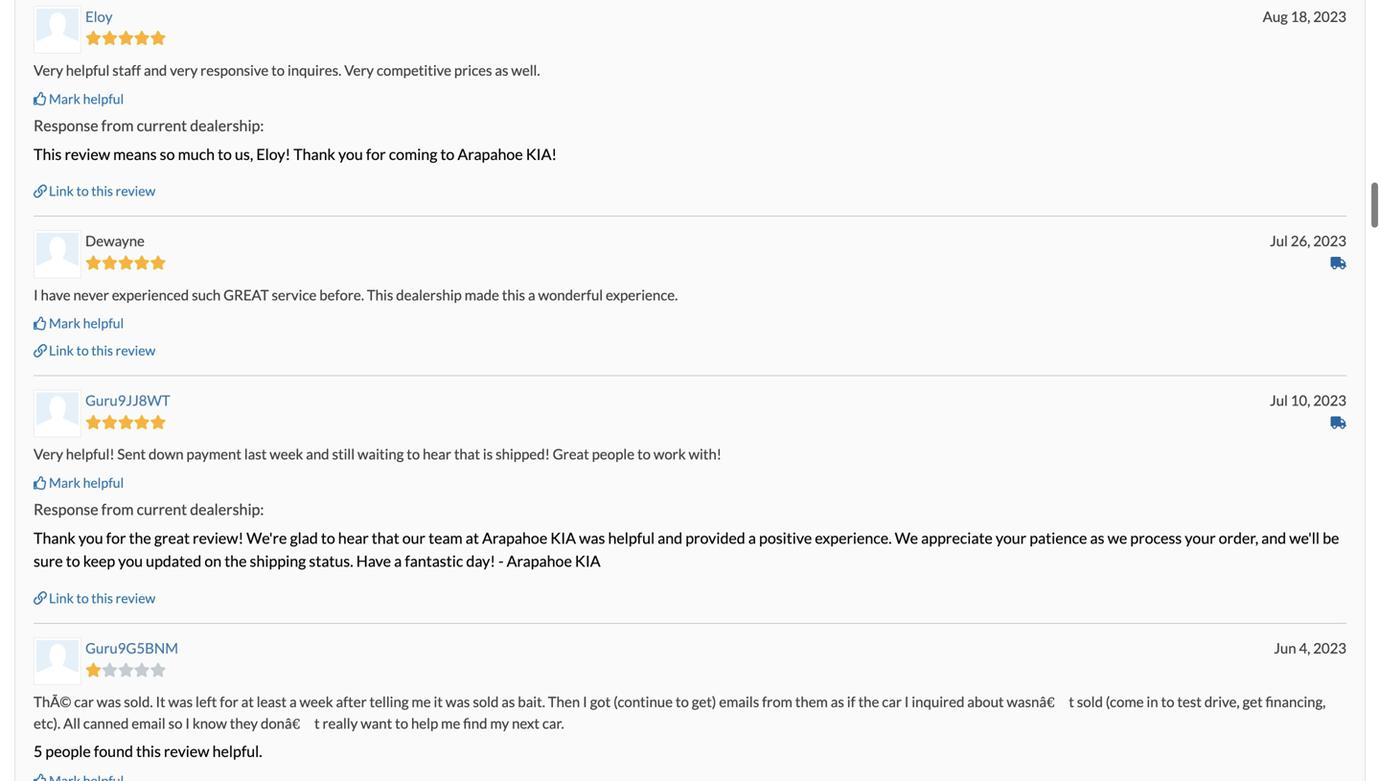 Task type: vqa. For each thing, say whether or not it's contained in the screenshot.
Consult
no



Task type: describe. For each thing, give the bounding box(es) containing it.
much
[[178, 145, 215, 163]]

thank you for the great review! we're glad to hear that our team at arapahoe kia was helpful and provided a positive experience. we appreciate your patience as we process your order, and we'll be sure to keep you updated on the shipping status. have a fantastic day! - arapahoe kia
[[34, 529, 1339, 570]]

mark for thank
[[49, 474, 80, 491]]

want
[[361, 715, 392, 732]]

helpful!
[[66, 445, 115, 463]]

sure
[[34, 552, 63, 570]]

response for this
[[34, 116, 98, 134]]

response from current dealership: for so
[[34, 116, 264, 134]]

team
[[429, 529, 463, 547]]

1 sold from the left
[[473, 693, 499, 710]]

10,
[[1291, 392, 1311, 409]]

after
[[336, 693, 367, 710]]

5 people found this review helpful.
[[34, 742, 262, 761]]

to up status.
[[321, 529, 335, 547]]

financing,
[[1266, 693, 1326, 710]]

2 mark helpful button from the top
[[34, 314, 124, 333]]

was inside thank you for the great review! we're glad to hear that our team at arapahoe kia was helpful and provided a positive experience. we appreciate your patience as we process your order, and we'll be sure to keep you updated on the shipping status. have a fantastic day! - arapahoe kia
[[579, 529, 605, 547]]

-
[[498, 552, 504, 570]]

have
[[356, 552, 391, 570]]

canned
[[83, 715, 129, 732]]

in
[[1147, 693, 1158, 710]]

1 vertical spatial arapahoe
[[482, 529, 547, 547]]

keep
[[83, 552, 115, 570]]

status.
[[309, 552, 353, 570]]

to right coming
[[440, 145, 455, 163]]

experienced
[[112, 286, 189, 303]]

wonderful
[[538, 286, 603, 303]]

prices
[[454, 61, 492, 78]]

car.
[[542, 715, 564, 732]]

shipped!
[[496, 445, 550, 463]]

i left got
[[583, 693, 587, 710]]

get)
[[692, 693, 716, 710]]

still
[[332, 445, 355, 463]]

2 sold from the left
[[1077, 693, 1103, 710]]

as left if
[[831, 693, 844, 710]]

2 link to this review from the top
[[49, 342, 156, 359]]

dealership: for review!
[[190, 500, 264, 519]]

jul for jul 26, 2023
[[1270, 232, 1288, 249]]

waiting
[[357, 445, 404, 463]]

and left provided
[[658, 529, 683, 547]]

for inside thank you for the great review! we're glad to hear that our team at arapahoe kia was helpful and provided a positive experience. we appreciate your patience as we process your order, and we'll be sure to keep you updated on the shipping status. have a fantastic day! - arapahoe kia
[[106, 529, 126, 547]]

next
[[512, 715, 540, 732]]

as up my
[[502, 693, 515, 710]]

sent
[[117, 445, 146, 463]]

to down never
[[76, 342, 89, 359]]

found
[[94, 742, 133, 761]]

thã©
[[34, 693, 71, 710]]

0 vertical spatial me
[[412, 693, 431, 710]]

dealership: for to
[[190, 116, 264, 134]]

on
[[204, 552, 222, 570]]

hear inside thank you for the great review! we're glad to hear that our team at arapahoe kia was helpful and provided a positive experience. we appreciate your patience as we process your order, and we'll be sure to keep you updated on the shipping status. have a fantastic day! - arapahoe kia
[[338, 529, 369, 547]]

0 vertical spatial week
[[270, 445, 303, 463]]

to left 'get)'
[[676, 693, 689, 710]]

patience
[[1030, 529, 1087, 547]]

link image for this review means so much to us, eloy! thank you for coming to arapahoe kia!
[[34, 184, 47, 198]]

link for thank
[[49, 590, 74, 606]]

before.
[[319, 286, 364, 303]]

help
[[411, 715, 438, 732]]

this down email
[[136, 742, 161, 761]]

review!
[[193, 529, 244, 547]]

as left well.
[[495, 61, 508, 78]]

0 vertical spatial people
[[592, 445, 635, 463]]

to right sure
[[66, 552, 80, 570]]

emails
[[719, 693, 759, 710]]

0 vertical spatial that
[[454, 445, 480, 463]]

review for link to this review button related to you
[[116, 590, 156, 606]]

at inside thã© car was sold. it was left for at least a week after telling me it was sold   as bait. then i got (continue to get) emails from them as if the car i inquired    about wasnât sold (come in to test drive, get financing, etc). all canned   email so i know they donât really want to help me find my next car.
[[241, 693, 254, 710]]

find
[[463, 715, 487, 732]]

mark helpful button for you
[[34, 473, 124, 492]]

least
[[257, 693, 287, 710]]

1 vertical spatial this
[[367, 286, 393, 303]]

0 vertical spatial experience.
[[606, 286, 678, 303]]

that inside thank you for the great review! we're glad to hear that our team at arapahoe kia was helpful and provided a positive experience. we appreciate your patience as we process your order, and we'll be sure to keep you updated on the shipping status. have a fantastic day! - arapahoe kia
[[372, 529, 399, 547]]

as inside thank you for the great review! we're glad to hear that our team at arapahoe kia was helpful and provided a positive experience. we appreciate your patience as we process your order, and we'll be sure to keep you updated on the shipping status. have a fantastic day! - arapahoe kia
[[1090, 529, 1105, 547]]

week inside thã© car was sold. it was left for at least a week after telling me it was sold   as bait. then i got (continue to get) emails from them as if the car i inquired    about wasnât sold (come in to test drive, get financing, etc). all canned   email so i know they donât really want to help me find my next car.
[[300, 693, 333, 710]]

order,
[[1219, 529, 1259, 547]]

really
[[322, 715, 358, 732]]

i left have
[[34, 286, 38, 303]]

thumbs up image
[[34, 774, 47, 781]]

inquires.
[[287, 61, 342, 78]]

eloy link
[[85, 7, 113, 25]]

this right made
[[502, 286, 525, 303]]

2023 for jul 26, 2023
[[1313, 232, 1347, 249]]

mark helpful for review
[[49, 90, 124, 107]]

jun
[[1274, 639, 1296, 656]]

drive,
[[1205, 693, 1240, 710]]

we'll
[[1289, 529, 1320, 547]]

current for so
[[137, 116, 187, 134]]

work
[[654, 445, 686, 463]]

to up dewayne
[[76, 183, 89, 199]]

them
[[795, 693, 828, 710]]

a right have
[[394, 552, 402, 570]]

service
[[272, 286, 317, 303]]

current for the
[[137, 500, 187, 519]]

helpful for sent
[[83, 474, 124, 491]]

we
[[1108, 529, 1127, 547]]

2023 for aug 18, 2023
[[1313, 7, 1347, 25]]

about
[[967, 693, 1004, 710]]

such
[[192, 286, 221, 303]]

inquired
[[912, 693, 965, 710]]

this for link to this review button related to you
[[91, 590, 113, 606]]

sold.
[[124, 693, 153, 710]]

was right the it
[[168, 693, 193, 710]]

to down keep
[[76, 590, 89, 606]]

great
[[223, 286, 269, 303]]

guru9jj8wt image
[[36, 393, 79, 435]]

know
[[192, 715, 227, 732]]

very for us,
[[34, 61, 63, 78]]

2 vertical spatial arapahoe
[[507, 552, 572, 570]]

dewayne image
[[36, 233, 79, 275]]

eloy
[[85, 7, 113, 25]]

to left help
[[395, 715, 408, 732]]

glad
[[290, 529, 318, 547]]

helpful for staff
[[83, 90, 124, 107]]

a inside thã© car was sold. it was left for at least a week after telling me it was sold   as bait. then i got (continue to get) emails from them as if the car i inquired    about wasnât sold (come in to test drive, get financing, etc). all canned   email so i know they donât really want to help me find my next car.
[[289, 693, 297, 710]]

review for second link to this review button from the bottom of the page
[[116, 342, 156, 359]]

0 vertical spatial thank
[[293, 145, 335, 163]]

0 vertical spatial so
[[160, 145, 175, 163]]

and left still
[[306, 445, 329, 463]]

dewayne
[[85, 232, 145, 249]]

then
[[548, 693, 580, 710]]

helpful left staff
[[66, 61, 110, 78]]

(come
[[1106, 693, 1144, 710]]

bait.
[[518, 693, 545, 710]]

truck image for jul 10, 2023
[[1331, 417, 1347, 429]]

0 horizontal spatial the
[[129, 529, 151, 547]]

0 horizontal spatial you
[[78, 529, 103, 547]]

and left we'll
[[1262, 529, 1286, 547]]

guru9jj8wt link
[[85, 392, 170, 409]]

was right it
[[446, 693, 470, 710]]

be
[[1323, 529, 1339, 547]]

day!
[[466, 552, 495, 570]]

guru9jj8wt
[[85, 392, 170, 409]]

jul 26, 2023
[[1270, 232, 1347, 249]]

review left means on the left of page
[[65, 145, 110, 163]]

eloy image
[[36, 8, 79, 51]]

us,
[[235, 145, 253, 163]]



Task type: locate. For each thing, give the bounding box(es) containing it.
arapahoe left kia!
[[458, 145, 523, 163]]

link to this review button down never
[[34, 341, 156, 360]]

1 vertical spatial me
[[441, 715, 460, 732]]

guru9g5bnm link
[[85, 639, 178, 656]]

that up have
[[372, 529, 399, 547]]

26,
[[1291, 232, 1311, 249]]

truck image down jul 26, 2023 at right
[[1331, 257, 1347, 270]]

2 vertical spatial link
[[49, 590, 74, 606]]

got
[[590, 693, 611, 710]]

1 2023 from the top
[[1313, 7, 1347, 25]]

response from current dealership: up great
[[34, 500, 264, 519]]

aug 18, 2023
[[1263, 7, 1347, 25]]

great
[[553, 445, 589, 463]]

for
[[366, 145, 386, 163], [106, 529, 126, 547], [220, 693, 238, 710]]

experience. inside thank you for the great review! we're glad to hear that our team at arapahoe kia was helpful and provided a positive experience. we appreciate your patience as we process your order, and we'll be sure to keep you updated on the shipping status. have a fantastic day! - arapahoe kia
[[815, 529, 892, 547]]

1 horizontal spatial you
[[118, 552, 143, 570]]

current up great
[[137, 500, 187, 519]]

email
[[132, 715, 166, 732]]

for inside thã© car was sold. it was left for at least a week after telling me it was sold   as bait. then i got (continue to get) emails from them as if the car i inquired    about wasnât sold (come in to test drive, get financing, etc). all canned   email so i know they donât really want to help me find my next car.
[[220, 693, 238, 710]]

experience.
[[606, 286, 678, 303], [815, 529, 892, 547]]

0 vertical spatial at
[[466, 529, 479, 547]]

1 vertical spatial at
[[241, 693, 254, 710]]

very helpful! sent down payment last week and still   waiting to hear that is shipped! great people to   work with!
[[34, 445, 722, 463]]

1 horizontal spatial hear
[[423, 445, 451, 463]]

telling
[[370, 693, 409, 710]]

0 vertical spatial mark helpful
[[49, 90, 124, 107]]

for left coming
[[366, 145, 386, 163]]

to left work
[[637, 445, 651, 463]]

the right on
[[224, 552, 247, 570]]

link for this
[[49, 183, 74, 199]]

car up all
[[74, 693, 94, 710]]

1 mark helpful button from the top
[[34, 89, 124, 108]]

2023 for jul 10, 2023
[[1313, 392, 1347, 409]]

0 horizontal spatial thank
[[34, 529, 75, 547]]

competitive
[[377, 61, 451, 78]]

i left know in the bottom of the page
[[185, 715, 190, 732]]

1 horizontal spatial thank
[[293, 145, 335, 163]]

link to this review
[[49, 183, 156, 199], [49, 342, 156, 359], [49, 590, 156, 606]]

mark helpful down helpful!
[[49, 474, 124, 491]]

with!
[[689, 445, 722, 463]]

last
[[244, 445, 267, 463]]

great
[[154, 529, 190, 547]]

1 vertical spatial people
[[45, 742, 91, 761]]

1 link to this review button from the top
[[34, 181, 156, 200]]

people
[[592, 445, 635, 463], [45, 742, 91, 761]]

2023 for jun 4, 2023
[[1313, 639, 1347, 656]]

link down have
[[49, 342, 74, 359]]

this
[[91, 183, 113, 199], [502, 286, 525, 303], [91, 342, 113, 359], [91, 590, 113, 606], [136, 742, 161, 761]]

week up really
[[300, 693, 333, 710]]

2 vertical spatial link to this review
[[49, 590, 156, 606]]

1 car from the left
[[74, 693, 94, 710]]

1 vertical spatial thumbs up image
[[34, 317, 47, 330]]

kia right '-'
[[575, 552, 601, 570]]

sold up find
[[473, 693, 499, 710]]

3 mark from the top
[[49, 474, 80, 491]]

all
[[63, 715, 80, 732]]

helpful
[[66, 61, 110, 78], [83, 90, 124, 107], [83, 315, 124, 331], [83, 474, 124, 491], [608, 529, 655, 547]]

we're
[[246, 529, 287, 547]]

2 your from the left
[[1185, 529, 1216, 547]]

provided
[[685, 529, 745, 547]]

18,
[[1291, 7, 1311, 25]]

2 vertical spatial link image
[[34, 592, 47, 605]]

response for thank
[[34, 500, 98, 519]]

it
[[434, 693, 443, 710]]

my
[[490, 715, 509, 732]]

test
[[1177, 693, 1202, 710]]

a left wonderful
[[528, 286, 535, 303]]

mark down helpful!
[[49, 474, 80, 491]]

me left it
[[412, 693, 431, 710]]

2 2023 from the top
[[1313, 232, 1347, 249]]

review down means on the left of page
[[116, 183, 156, 199]]

1 vertical spatial so
[[168, 715, 183, 732]]

to right "waiting"
[[407, 445, 420, 463]]

thumbs up image for this review means so much to us, eloy! thank you for coming to arapahoe kia!
[[34, 92, 47, 105]]

2 link from the top
[[49, 342, 74, 359]]

0 vertical spatial you
[[338, 145, 363, 163]]

1 horizontal spatial for
[[220, 693, 238, 710]]

2 vertical spatial for
[[220, 693, 238, 710]]

3 link from the top
[[49, 590, 74, 606]]

experience. left we at the bottom
[[815, 529, 892, 547]]

0 horizontal spatial that
[[372, 529, 399, 547]]

1 vertical spatial from
[[101, 500, 134, 519]]

2 vertical spatial mark helpful button
[[34, 473, 124, 492]]

1 horizontal spatial car
[[882, 693, 902, 710]]

0 vertical spatial link
[[49, 183, 74, 199]]

thumbs up image down eloy icon
[[34, 92, 47, 105]]

link to this review button for review
[[34, 181, 156, 200]]

from for means
[[101, 116, 134, 134]]

1 vertical spatial response from current dealership:
[[34, 500, 264, 519]]

week right "last"
[[270, 445, 303, 463]]

jun 4, 2023
[[1274, 639, 1347, 656]]

jul for jul 10, 2023
[[1270, 392, 1288, 409]]

payment
[[186, 445, 241, 463]]

me left find
[[441, 715, 460, 732]]

positive
[[759, 529, 812, 547]]

week
[[270, 445, 303, 463], [300, 693, 333, 710]]

1 horizontal spatial people
[[592, 445, 635, 463]]

2 current from the top
[[137, 500, 187, 519]]

very right inquires.
[[344, 61, 374, 78]]

2 thumbs up image from the top
[[34, 317, 47, 330]]

link image
[[34, 184, 47, 198], [34, 344, 47, 357], [34, 592, 47, 605]]

2 vertical spatial from
[[762, 693, 793, 710]]

jul 10, 2023
[[1270, 392, 1347, 409]]

the
[[129, 529, 151, 547], [224, 552, 247, 570], [858, 693, 879, 710]]

2 vertical spatial mark
[[49, 474, 80, 491]]

2 response from current dealership: from the top
[[34, 500, 264, 519]]

appreciate
[[921, 529, 993, 547]]

0 horizontal spatial your
[[996, 529, 1027, 547]]

4,
[[1299, 639, 1311, 656]]

that left 'is'
[[454, 445, 480, 463]]

was up the canned
[[97, 693, 121, 710]]

kia down great
[[550, 529, 576, 547]]

mark helpful button down never
[[34, 314, 124, 333]]

1 vertical spatial you
[[78, 529, 103, 547]]

1 vertical spatial link
[[49, 342, 74, 359]]

kia
[[550, 529, 576, 547], [575, 552, 601, 570]]

thumbs up image
[[34, 92, 47, 105], [34, 317, 47, 330], [34, 476, 47, 490]]

they
[[230, 715, 258, 732]]

mark
[[49, 90, 80, 107], [49, 315, 80, 331], [49, 474, 80, 491]]

guru9g5bnm image
[[36, 640, 79, 682]]

3 mark helpful from the top
[[49, 474, 124, 491]]

link to this review for review
[[49, 183, 156, 199]]

well.
[[511, 61, 540, 78]]

this for second link to this review button from the bottom of the page
[[91, 342, 113, 359]]

review down know in the bottom of the page
[[164, 742, 209, 761]]

at up day!
[[466, 529, 479, 547]]

2 vertical spatial link to this review button
[[34, 588, 156, 608]]

0 horizontal spatial experience.
[[606, 286, 678, 303]]

shipping
[[250, 552, 306, 570]]

2 horizontal spatial you
[[338, 145, 363, 163]]

response
[[34, 116, 98, 134], [34, 500, 98, 519]]

0 vertical spatial link image
[[34, 184, 47, 198]]

review up the guru9g5bnm link
[[116, 590, 156, 606]]

0 vertical spatial the
[[129, 529, 151, 547]]

from for for
[[101, 500, 134, 519]]

so inside thã© car was sold. it was left for at least a week after telling me it was sold   as bait. then i got (continue to get) emails from them as if the car i inquired    about wasnât sold (come in to test drive, get financing, etc). all canned   email so i know they donât really want to help me find my next car.
[[168, 715, 183, 732]]

this up dewayne
[[91, 183, 113, 199]]

0 horizontal spatial people
[[45, 742, 91, 761]]

guru9g5bnm
[[85, 639, 178, 656]]

3 link to this review button from the top
[[34, 588, 156, 608]]

star image
[[101, 31, 118, 45], [134, 31, 150, 45], [101, 255, 118, 270], [118, 255, 134, 270], [134, 255, 150, 270], [150, 255, 166, 270], [134, 415, 150, 429], [118, 663, 134, 677], [134, 663, 150, 677]]

1 horizontal spatial your
[[1185, 529, 1216, 547]]

our
[[402, 529, 426, 547]]

truck image down jul 10, 2023
[[1331, 417, 1347, 429]]

thank up sure
[[34, 529, 75, 547]]

0 horizontal spatial hear
[[338, 529, 369, 547]]

link image down sure
[[34, 592, 47, 605]]

1 vertical spatial the
[[224, 552, 247, 570]]

the left great
[[129, 529, 151, 547]]

response from current dealership:
[[34, 116, 264, 134], [34, 500, 264, 519]]

1 current from the top
[[137, 116, 187, 134]]

2 mark from the top
[[49, 315, 80, 331]]

sold
[[473, 693, 499, 710], [1077, 693, 1103, 710]]

jul
[[1270, 232, 1288, 249], [1270, 392, 1288, 409]]

the right if
[[858, 693, 879, 710]]

staff
[[112, 61, 141, 78]]

review for review's link to this review button
[[116, 183, 156, 199]]

truck image
[[1331, 257, 1347, 270], [1331, 417, 1347, 429]]

response from current dealership: for the
[[34, 500, 264, 519]]

mark helpful for you
[[49, 474, 124, 491]]

1 vertical spatial link to this review
[[49, 342, 156, 359]]

1 vertical spatial dealership:
[[190, 500, 264, 519]]

helpful down never
[[83, 315, 124, 331]]

link to this review up guru9jj8wt link
[[49, 342, 156, 359]]

people down all
[[45, 742, 91, 761]]

hear left 'is'
[[423, 445, 451, 463]]

process
[[1130, 529, 1182, 547]]

3 link image from the top
[[34, 592, 47, 605]]

1 vertical spatial week
[[300, 693, 333, 710]]

your left patience
[[996, 529, 1027, 547]]

0 vertical spatial kia
[[550, 529, 576, 547]]

mark helpful button down helpful!
[[34, 473, 124, 492]]

wasnât
[[1007, 693, 1074, 710]]

2023 right 4,
[[1313, 639, 1347, 656]]

so right email
[[168, 715, 183, 732]]

you
[[338, 145, 363, 163], [78, 529, 103, 547], [118, 552, 143, 570]]

0 vertical spatial current
[[137, 116, 187, 134]]

current up means on the left of page
[[137, 116, 187, 134]]

1 thumbs up image from the top
[[34, 92, 47, 105]]

2 link image from the top
[[34, 344, 47, 357]]

1 link image from the top
[[34, 184, 47, 198]]

have
[[41, 286, 71, 303]]

was down great
[[579, 529, 605, 547]]

2023 right 10,
[[1313, 392, 1347, 409]]

1 truck image from the top
[[1331, 257, 1347, 270]]

helpful down helpful!
[[83, 474, 124, 491]]

a left positive on the right bottom
[[748, 529, 756, 547]]

you left coming
[[338, 145, 363, 163]]

helpful inside thank you for the great review! we're glad to hear that our team at arapahoe kia was helpful and provided a positive experience. we appreciate your patience as we process your order, and we'll be sure to keep you updated on the shipping status. have a fantastic day! - arapahoe kia
[[608, 529, 655, 547]]

1 mark from the top
[[49, 90, 80, 107]]

1 response from current dealership: from the top
[[34, 116, 264, 134]]

1 horizontal spatial that
[[454, 445, 480, 463]]

mark helpful button
[[34, 89, 124, 108], [34, 314, 124, 333], [34, 473, 124, 492]]

2 vertical spatial mark helpful
[[49, 474, 124, 491]]

1 vertical spatial link image
[[34, 344, 47, 357]]

2 car from the left
[[882, 693, 902, 710]]

experience. right wonderful
[[606, 286, 678, 303]]

at inside thank you for the great review! we're glad to hear that our team at arapahoe kia was helpful and provided a positive experience. we appreciate your patience as we process your order, and we'll be sure to keep you updated on the shipping status. have a fantastic day! - arapahoe kia
[[466, 529, 479, 547]]

link image down have
[[34, 344, 47, 357]]

helpful left provided
[[608, 529, 655, 547]]

very down guru9jj8wt image
[[34, 445, 63, 463]]

people right great
[[592, 445, 635, 463]]

this for review's link to this review button
[[91, 183, 113, 199]]

mark helpful button for review
[[34, 89, 124, 108]]

2 mark helpful from the top
[[49, 315, 124, 331]]

thank inside thank you for the great review! we're glad to hear that our team at arapahoe kia was helpful and provided a positive experience. we appreciate your patience as we process your order, and we'll be sure to keep you updated on the shipping status. have a fantastic day! - arapahoe kia
[[34, 529, 75, 547]]

0 vertical spatial response from current dealership:
[[34, 116, 264, 134]]

hear up have
[[338, 529, 369, 547]]

from left them
[[762, 693, 793, 710]]

for up keep
[[106, 529, 126, 547]]

2 vertical spatial you
[[118, 552, 143, 570]]

1 vertical spatial jul
[[1270, 392, 1288, 409]]

we
[[895, 529, 918, 547]]

this up guru9jj8wt link
[[91, 342, 113, 359]]

2 dealership: from the top
[[190, 500, 264, 519]]

2 horizontal spatial for
[[366, 145, 386, 163]]

2 link to this review button from the top
[[34, 341, 156, 360]]

0 horizontal spatial this
[[34, 145, 62, 163]]

(continue
[[613, 693, 673, 710]]

so left much
[[160, 145, 175, 163]]

very for we're
[[34, 445, 63, 463]]

this left means on the left of page
[[34, 145, 62, 163]]

you right keep
[[118, 552, 143, 570]]

this
[[34, 145, 62, 163], [367, 286, 393, 303]]

responsive
[[200, 61, 269, 78]]

1 jul from the top
[[1270, 232, 1288, 249]]

at
[[466, 529, 479, 547], [241, 693, 254, 710]]

0 vertical spatial for
[[366, 145, 386, 163]]

link image for thank you for the great review! we're glad to hear that our team at arapahoe kia was helpful and provided a positive experience. we appreciate your patience as we process your order, and we'll be sure to keep you updated on the shipping status. have a fantastic day! - arapahoe kia
[[34, 592, 47, 605]]

1 vertical spatial link to this review button
[[34, 341, 156, 360]]

2 vertical spatial thumbs up image
[[34, 476, 47, 490]]

link to this review down means on the left of page
[[49, 183, 156, 199]]

0 vertical spatial mark
[[49, 90, 80, 107]]

0 horizontal spatial for
[[106, 529, 126, 547]]

0 vertical spatial hear
[[423, 445, 451, 463]]

from up keep
[[101, 500, 134, 519]]

1 vertical spatial mark
[[49, 315, 80, 331]]

i left inquired
[[905, 693, 909, 710]]

very
[[34, 61, 63, 78], [344, 61, 374, 78], [34, 445, 63, 463]]

1 horizontal spatial experience.
[[815, 529, 892, 547]]

0 vertical spatial this
[[34, 145, 62, 163]]

mark down eloy icon
[[49, 90, 80, 107]]

1 vertical spatial that
[[372, 529, 399, 547]]

from inside thã© car was sold. it was left for at least a week after telling me it was sold   as bait. then i got (continue to get) emails from them as if the car i inquired    about wasnât sold (come in to test drive, get financing, etc). all canned   email so i know they donât really want to help me find my next car.
[[762, 693, 793, 710]]

0 vertical spatial arapahoe
[[458, 145, 523, 163]]

star image
[[85, 31, 101, 45], [118, 31, 134, 45], [150, 31, 166, 45], [85, 255, 101, 270], [85, 415, 101, 429], [101, 415, 118, 429], [118, 415, 134, 429], [150, 415, 166, 429], [85, 663, 101, 677], [101, 663, 118, 677], [150, 663, 166, 677]]

link image up dewayne icon on the top left of page
[[34, 184, 47, 198]]

2 response from the top
[[34, 500, 98, 519]]

mark for this
[[49, 90, 80, 107]]

car right if
[[882, 693, 902, 710]]

1 link from the top
[[49, 183, 74, 199]]

i have never experienced such great service before. this dealership made this a wonderful experience.
[[34, 286, 678, 303]]

0 vertical spatial thumbs up image
[[34, 92, 47, 105]]

link up dewayne icon on the top left of page
[[49, 183, 74, 199]]

0 vertical spatial from
[[101, 116, 134, 134]]

get
[[1243, 693, 1263, 710]]

helpful for never
[[83, 315, 124, 331]]

and left the very
[[144, 61, 167, 78]]

3 2023 from the top
[[1313, 392, 1347, 409]]

1 your from the left
[[996, 529, 1027, 547]]

means
[[113, 145, 157, 163]]

thã© car was sold. it was left for at least a week after telling me it was sold   as bait. then i got (continue to get) emails from them as if the car i inquired    about wasnât sold (come in to test drive, get financing, etc). all canned   email so i know they donât really want to help me find my next car.
[[34, 693, 1326, 732]]

0 horizontal spatial me
[[412, 693, 431, 710]]

0 horizontal spatial at
[[241, 693, 254, 710]]

1 vertical spatial current
[[137, 500, 187, 519]]

me
[[412, 693, 431, 710], [441, 715, 460, 732]]

2 horizontal spatial the
[[858, 693, 879, 710]]

hear
[[423, 445, 451, 463], [338, 529, 369, 547]]

at up the they
[[241, 693, 254, 710]]

1 vertical spatial mark helpful
[[49, 315, 124, 331]]

thumbs up image down guru9jj8wt image
[[34, 476, 47, 490]]

1 vertical spatial truck image
[[1331, 417, 1347, 429]]

3 mark helpful button from the top
[[34, 473, 124, 492]]

1 vertical spatial mark helpful button
[[34, 314, 124, 333]]

dealership: up the review!
[[190, 500, 264, 519]]

2023 right 18,
[[1313, 7, 1347, 25]]

link to this review for you
[[49, 590, 156, 606]]

2 truck image from the top
[[1331, 417, 1347, 429]]

to right the in
[[1161, 693, 1175, 710]]

left
[[196, 693, 217, 710]]

is
[[483, 445, 493, 463]]

it
[[156, 693, 165, 710]]

your
[[996, 529, 1027, 547], [1185, 529, 1216, 547]]

to left inquires.
[[271, 61, 285, 78]]

this review means so much to us, eloy! thank you for coming to arapahoe kia!
[[34, 145, 557, 163]]

dealership:
[[190, 116, 264, 134], [190, 500, 264, 519]]

mark helpful
[[49, 90, 124, 107], [49, 315, 124, 331], [49, 474, 124, 491]]

0 horizontal spatial car
[[74, 693, 94, 710]]

1 vertical spatial hear
[[338, 529, 369, 547]]

updated
[[146, 552, 202, 570]]

1 vertical spatial for
[[106, 529, 126, 547]]

the inside thã© car was sold. it was left for at least a week after telling me it was sold   as bait. then i got (continue to get) emails from them as if the car i inquired    about wasnât sold (come in to test drive, get financing, etc). all canned   email so i know they donât really want to help me find my next car.
[[858, 693, 879, 710]]

1 vertical spatial thank
[[34, 529, 75, 547]]

2023
[[1313, 7, 1347, 25], [1313, 232, 1347, 249], [1313, 392, 1347, 409], [1313, 639, 1347, 656]]

thumbs up image for thank you for the great review! we're glad to hear that our team at arapahoe kia was helpful and provided a positive experience. we appreciate your patience as we process your order, and we'll be sure to keep you updated on the shipping status. have a fantastic day! - arapahoe kia
[[34, 476, 47, 490]]

0 vertical spatial truck image
[[1331, 257, 1347, 270]]

1 vertical spatial response
[[34, 500, 98, 519]]

1 horizontal spatial at
[[466, 529, 479, 547]]

0 vertical spatial dealership:
[[190, 116, 264, 134]]

4 2023 from the top
[[1313, 639, 1347, 656]]

mark helpful down never
[[49, 315, 124, 331]]

1 horizontal spatial the
[[224, 552, 247, 570]]

dealership: up us,
[[190, 116, 264, 134]]

2 jul from the top
[[1270, 392, 1288, 409]]

1 response from the top
[[34, 116, 98, 134]]

very
[[170, 61, 198, 78]]

3 thumbs up image from the top
[[34, 476, 47, 490]]

1 horizontal spatial sold
[[1077, 693, 1103, 710]]

dealership
[[396, 286, 462, 303]]

1 vertical spatial kia
[[575, 552, 601, 570]]

1 mark helpful from the top
[[49, 90, 124, 107]]

fantastic
[[405, 552, 463, 570]]

to left us,
[[218, 145, 232, 163]]

1 horizontal spatial me
[[441, 715, 460, 732]]

5
[[34, 742, 42, 761]]

down
[[149, 445, 184, 463]]

1 dealership: from the top
[[190, 116, 264, 134]]

0 vertical spatial link to this review
[[49, 183, 156, 199]]

1 link to this review from the top
[[49, 183, 156, 199]]

review
[[65, 145, 110, 163], [116, 183, 156, 199], [116, 342, 156, 359], [116, 590, 156, 606], [164, 742, 209, 761]]

2 vertical spatial the
[[858, 693, 879, 710]]

never
[[73, 286, 109, 303]]

3 link to this review from the top
[[49, 590, 156, 606]]

truck image for jul 26, 2023
[[1331, 257, 1347, 270]]

0 vertical spatial mark helpful button
[[34, 89, 124, 108]]

mark helpful button down staff
[[34, 89, 124, 108]]

sold left (come
[[1077, 693, 1103, 710]]

link to this review button for you
[[34, 588, 156, 608]]

0 vertical spatial jul
[[1270, 232, 1288, 249]]

0 vertical spatial response
[[34, 116, 98, 134]]



